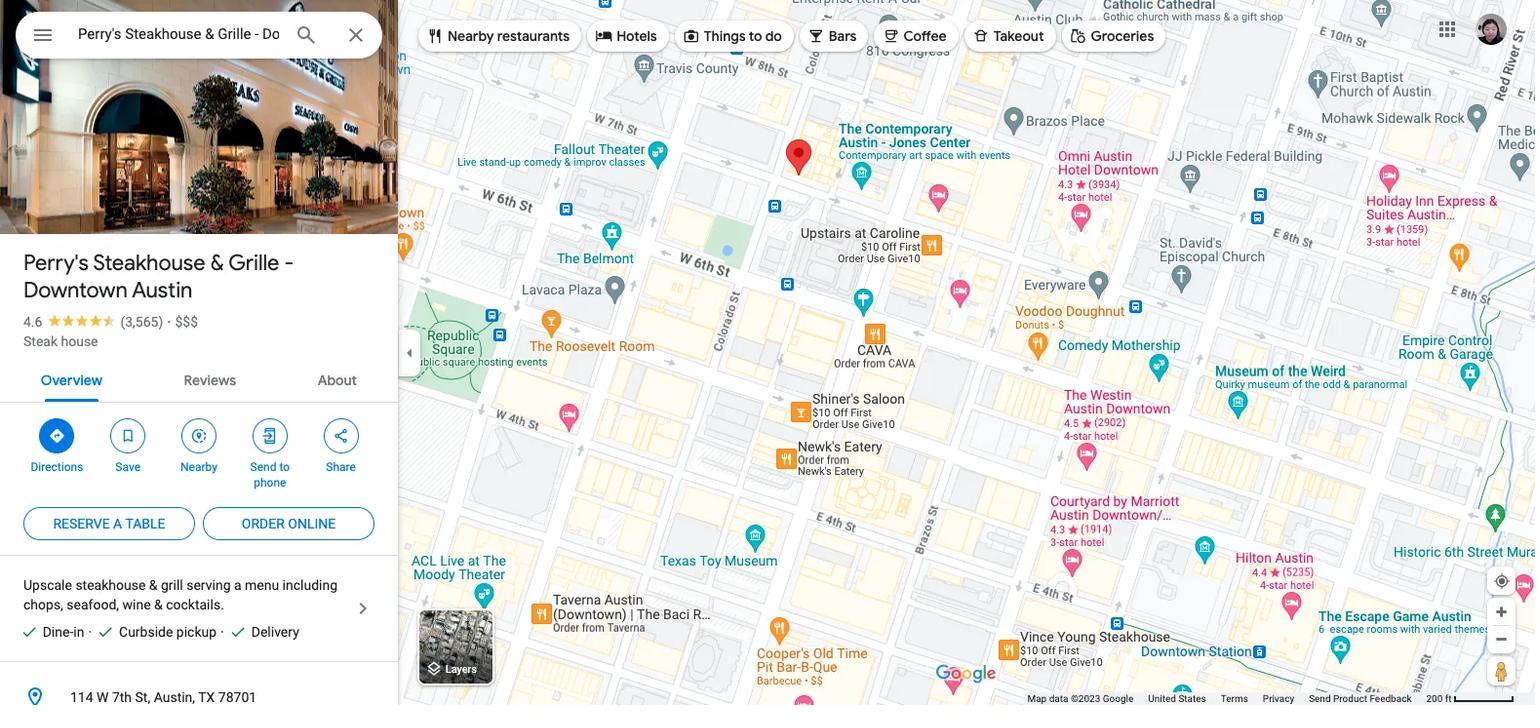 Task type: describe. For each thing, give the bounding box(es) containing it.
 coffee
[[882, 25, 947, 46]]

menu
[[245, 578, 279, 593]]

phone
[[254, 476, 286, 490]]

offers delivery group
[[221, 622, 299, 642]]


[[972, 25, 990, 46]]

about button
[[302, 355, 373, 402]]

order
[[242, 516, 285, 532]]

& for grille
[[210, 250, 224, 277]]

order online link
[[203, 500, 375, 547]]

reserve
[[53, 516, 110, 532]]

dine-in
[[43, 624, 84, 640]]

 button
[[16, 12, 70, 62]]

tab list inside google maps element
[[0, 355, 398, 402]]


[[1070, 25, 1087, 46]]

share
[[326, 460, 356, 474]]


[[119, 425, 137, 447]]

show your location image
[[1494, 573, 1511, 590]]

 hotels
[[595, 25, 657, 46]]

4.6
[[23, 314, 42, 330]]

 nearby restaurants
[[426, 25, 570, 46]]

curbside
[[119, 624, 173, 640]]

seafood,
[[67, 597, 119, 613]]

send for send product feedback
[[1309, 694, 1331, 704]]

offers curbside pickup group
[[88, 622, 217, 642]]

order online
[[242, 516, 336, 532]]

send to phone
[[250, 460, 290, 490]]

200 ft button
[[1427, 694, 1515, 704]]

 search field
[[16, 12, 382, 62]]

house
[[61, 334, 98, 349]]

states
[[1179, 694, 1207, 704]]

· inside offers curbside pickup group
[[88, 624, 92, 640]]

reviews
[[184, 372, 236, 389]]

 takeout
[[972, 25, 1044, 46]]

3,166 photos button
[[15, 185, 148, 220]]

steak house button
[[23, 332, 98, 351]]

photos
[[92, 193, 140, 212]]

collapse side panel image
[[399, 342, 420, 363]]

product
[[1334, 694, 1368, 704]]

directions
[[31, 460, 83, 474]]

zoom in image
[[1495, 605, 1509, 619]]

wine
[[122, 597, 151, 613]]

-
[[284, 250, 294, 277]]

200
[[1427, 694, 1443, 704]]

google account: michele murakami  
(michele.murakami@adept.ai) image
[[1476, 13, 1507, 45]]

& for grill
[[149, 578, 158, 593]]

perry's steakhouse & grille - downtown austin
[[23, 250, 294, 304]]

4.6 stars image
[[42, 314, 120, 327]]

3,166 photos
[[50, 193, 140, 212]]

privacy
[[1263, 694, 1295, 704]]

perry's steakhouse & grille - downtown austin main content
[[0, 0, 398, 705]]

send product feedback
[[1309, 694, 1412, 704]]

steakhouse
[[93, 250, 206, 277]]

actions for perry's steakhouse & grille - downtown austin region
[[0, 403, 398, 500]]

©2023
[[1071, 694, 1101, 704]]

nearby inside "actions for perry's steakhouse & grille - downtown austin" region
[[181, 460, 217, 474]]

united states button
[[1149, 693, 1207, 705]]

3,565 reviews element
[[120, 314, 163, 330]]

google
[[1103, 694, 1134, 704]]


[[332, 425, 350, 447]]

a inside 'upscale steakhouse & grill serving a menu including chops, seafood, wine & cocktails.'
[[234, 578, 242, 593]]

0 horizontal spatial a
[[113, 516, 122, 532]]

to inside  things to do
[[749, 27, 762, 45]]

downtown
[[23, 277, 128, 304]]

send for send to phone
[[250, 460, 276, 474]]

overview button
[[25, 355, 118, 402]]

delivery
[[251, 624, 299, 640]]

including
[[283, 578, 338, 593]]



Task type: locate. For each thing, give the bounding box(es) containing it.
0 vertical spatial &
[[210, 250, 224, 277]]

2 vertical spatial &
[[154, 597, 163, 613]]


[[808, 25, 825, 46]]

nearby
[[448, 27, 494, 45], [181, 460, 217, 474]]


[[683, 25, 700, 46]]

& right wine
[[154, 597, 163, 613]]

perry's
[[23, 250, 89, 277]]

to up phone
[[279, 460, 290, 474]]

coffee
[[904, 27, 947, 45]]

0 vertical spatial to
[[749, 27, 762, 45]]

 things to do
[[683, 25, 782, 46]]

0 horizontal spatial nearby
[[181, 460, 217, 474]]

· inside offers delivery group
[[221, 624, 224, 640]]

serves dine-in group
[[12, 622, 84, 642]]

privacy button
[[1263, 693, 1295, 705]]

in
[[73, 624, 84, 640]]

send product feedback button
[[1309, 693, 1412, 705]]

Perry's Steakhouse & Grille - Downtown Austin field
[[16, 12, 382, 59]]

map data ©2023 google
[[1028, 694, 1134, 704]]

united
[[1149, 694, 1176, 704]]

2 horizontal spatial ·
[[221, 624, 224, 640]]

ft
[[1446, 694, 1452, 704]]

a
[[113, 516, 122, 532], [234, 578, 242, 593]]

· left price: expensive element
[[167, 314, 171, 330]]

none field inside perry's steakhouse & grille - downtown austin field
[[78, 22, 279, 46]]

nearby inside  nearby restaurants
[[448, 27, 494, 45]]

tab list containing overview
[[0, 355, 398, 402]]

google maps element
[[0, 0, 1536, 705]]


[[261, 425, 279, 447]]

online
[[288, 516, 336, 532]]

1 vertical spatial to
[[279, 460, 290, 474]]

to
[[749, 27, 762, 45], [279, 460, 290, 474]]

pickup
[[176, 624, 217, 640]]


[[595, 25, 613, 46]]

0 horizontal spatial to
[[279, 460, 290, 474]]

steakhouse
[[75, 578, 146, 593]]

feedback
[[1370, 694, 1412, 704]]

hotels
[[617, 27, 657, 45]]

1 vertical spatial send
[[1309, 694, 1331, 704]]

1 vertical spatial nearby
[[181, 460, 217, 474]]

upscale
[[23, 578, 72, 593]]

$$$
[[175, 314, 198, 330]]

1 vertical spatial a
[[234, 578, 242, 593]]

& inside perry's steakhouse & grille - downtown austin
[[210, 250, 224, 277]]

grill
[[161, 578, 183, 593]]

to left do
[[749, 27, 762, 45]]

0 vertical spatial a
[[113, 516, 122, 532]]

·
[[167, 314, 171, 330], [88, 624, 92, 640], [221, 624, 224, 640]]

save
[[115, 460, 140, 474]]

(3,565)
[[120, 314, 163, 330]]

nearby right 
[[448, 27, 494, 45]]

· right pickup
[[221, 624, 224, 640]]

nearby down 
[[181, 460, 217, 474]]

cocktails.
[[166, 597, 224, 613]]

zoom out image
[[1495, 632, 1509, 647]]


[[31, 21, 55, 49]]

groceries
[[1091, 27, 1154, 45]]

tab list
[[0, 355, 398, 402]]

send inside send to phone
[[250, 460, 276, 474]]

serving
[[187, 578, 231, 593]]

reserve a table link
[[23, 500, 195, 547]]

bars
[[829, 27, 857, 45]]

0 vertical spatial send
[[250, 460, 276, 474]]

austin
[[132, 277, 193, 304]]

1 horizontal spatial nearby
[[448, 27, 494, 45]]

0 horizontal spatial ·
[[88, 624, 92, 640]]

None field
[[78, 22, 279, 46]]

reserve a table
[[53, 516, 165, 532]]

show street view coverage image
[[1488, 657, 1516, 686]]

restaurants
[[497, 27, 570, 45]]

takeout
[[994, 27, 1044, 45]]

table
[[125, 516, 165, 532]]

a left table
[[113, 516, 122, 532]]


[[190, 425, 208, 447]]

reviews button
[[168, 355, 252, 402]]

overview
[[41, 372, 102, 389]]

things
[[704, 27, 746, 45]]

data
[[1049, 694, 1069, 704]]

dine-
[[43, 624, 73, 640]]

1 horizontal spatial ·
[[167, 314, 171, 330]]

curbside pickup
[[119, 624, 217, 640]]

terms
[[1221, 694, 1249, 704]]

 groceries
[[1070, 25, 1154, 46]]


[[48, 425, 66, 447]]

photo of perry's steakhouse & grille - downtown austin image
[[0, 0, 398, 359]]

do
[[766, 27, 782, 45]]

 bars
[[808, 25, 857, 46]]

1 vertical spatial &
[[149, 578, 158, 593]]

0 horizontal spatial send
[[250, 460, 276, 474]]


[[882, 25, 900, 46]]

1 horizontal spatial a
[[234, 578, 242, 593]]

0 vertical spatial nearby
[[448, 27, 494, 45]]

a left menu
[[234, 578, 242, 593]]

1 horizontal spatial to
[[749, 27, 762, 45]]

send up phone
[[250, 460, 276, 474]]

layers
[[446, 664, 477, 676]]

& left grille
[[210, 250, 224, 277]]

steak house
[[23, 334, 98, 349]]

200 ft
[[1427, 694, 1452, 704]]

upscale steakhouse & grill serving a menu including chops, seafood, wine & cocktails.
[[23, 578, 338, 613]]

footer inside google maps element
[[1028, 693, 1427, 705]]

send left product
[[1309, 694, 1331, 704]]

price: expensive element
[[175, 314, 198, 330]]

united states
[[1149, 694, 1207, 704]]

footer containing map data ©2023 google
[[1028, 693, 1427, 705]]

about
[[318, 372, 357, 389]]

· right in
[[88, 624, 92, 640]]

terms button
[[1221, 693, 1249, 705]]

& left grill
[[149, 578, 158, 593]]

to inside send to phone
[[279, 460, 290, 474]]


[[426, 25, 444, 46]]

send
[[250, 460, 276, 474], [1309, 694, 1331, 704]]

1 horizontal spatial send
[[1309, 694, 1331, 704]]

steak
[[23, 334, 58, 349]]

footer
[[1028, 693, 1427, 705]]

send inside button
[[1309, 694, 1331, 704]]

· $$$
[[167, 314, 198, 330]]

3,166
[[50, 193, 88, 212]]

map
[[1028, 694, 1047, 704]]

chops,
[[23, 597, 63, 613]]



Task type: vqa. For each thing, say whether or not it's contained in the screenshot.
the "Nonstop flight." element at the top right
no



